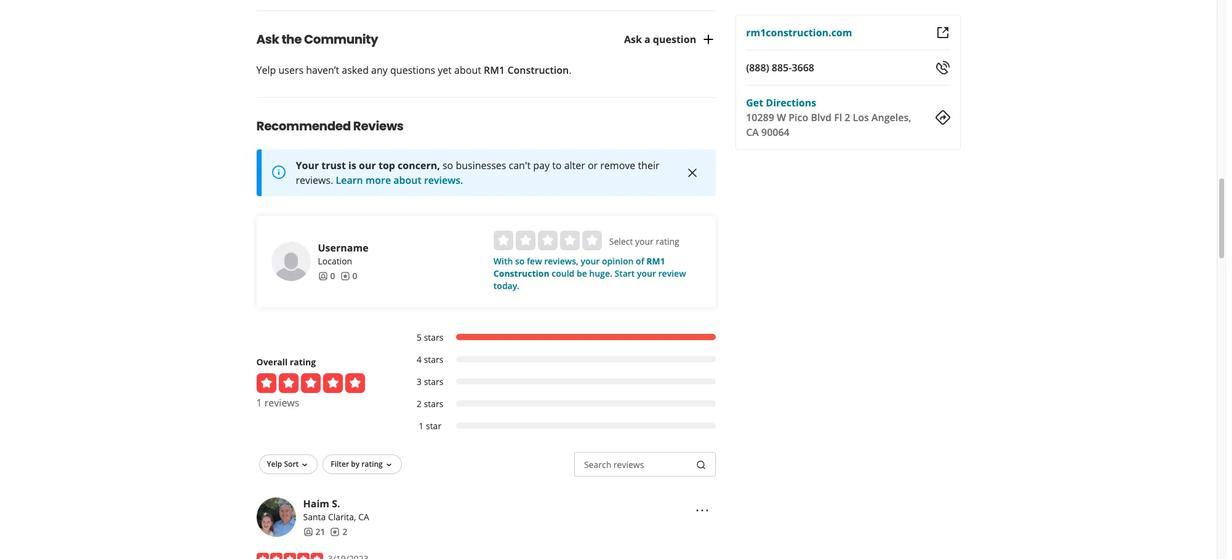 Task type: describe. For each thing, give the bounding box(es) containing it.
2 reviews. from the left
[[424, 174, 464, 188]]

menu image
[[696, 504, 710, 519]]

24 phone v2 image
[[936, 60, 951, 75]]

2 stars
[[417, 399, 444, 410]]

sort
[[284, 460, 299, 470]]

yet
[[438, 64, 452, 77]]

ask the community
[[257, 31, 378, 48]]

so inside so businesses can't pay to alter or remove their reviews.
[[443, 159, 454, 173]]

0 vertical spatial your
[[636, 236, 654, 248]]

trust
[[322, 159, 346, 173]]

directions
[[766, 96, 817, 110]]

businesses
[[456, 159, 507, 173]]

rm1 inside rm1 construction
[[647, 256, 666, 268]]

get
[[747, 96, 764, 110]]

ask a question
[[625, 32, 697, 46]]

(888)
[[747, 61, 770, 75]]

top
[[379, 159, 395, 173]]

our
[[359, 159, 376, 173]]

1 reviews
[[257, 397, 300, 410]]

filter reviews by 4 stars rating element
[[404, 354, 716, 367]]

overall rating
[[257, 357, 316, 369]]

their
[[638, 159, 660, 173]]

friends element for location
[[318, 271, 335, 283]]

can't
[[509, 159, 531, 173]]

star
[[426, 421, 442, 433]]

16 chevron down v2 image
[[300, 461, 310, 471]]

by
[[351, 460, 360, 470]]

90064
[[762, 126, 790, 139]]

search image
[[697, 461, 707, 470]]

to
[[553, 159, 562, 173]]

rating element
[[494, 231, 602, 251]]

photo of haim s. image
[[257, 499, 296, 538]]

w
[[777, 111, 787, 124]]

yelp users haven't asked any questions yet about rm1 construction .
[[257, 64, 572, 77]]

haven't
[[306, 64, 339, 77]]

haim s. link
[[303, 498, 340, 511]]

any
[[371, 64, 388, 77]]

construction inside the ask the community element
[[508, 64, 569, 77]]

ask a question link
[[625, 32, 716, 47]]

rm1 construction
[[494, 256, 666, 280]]

your
[[296, 159, 319, 173]]

filter reviews by 2 stars rating element
[[404, 399, 716, 411]]

opinion
[[602, 256, 634, 268]]

recommended reviews
[[257, 118, 404, 135]]

about inside the ask the community element
[[455, 64, 482, 77]]

search
[[585, 460, 612, 471]]

rm1construction.com link
[[747, 26, 853, 39]]

1 star
[[419, 421, 442, 433]]

photo of username image
[[271, 242, 311, 282]]

  text field inside recommended reviews element
[[575, 453, 716, 478]]

5
[[417, 332, 422, 344]]

los
[[853, 111, 870, 124]]

pay
[[534, 159, 550, 173]]

could be huge. start your review today.
[[494, 268, 687, 292]]

get directions 10289 w pico blvd fl 2 los angeles, ca 90064
[[747, 96, 912, 139]]

learn more about reviews. link
[[336, 174, 464, 188]]

rating for filter by rating
[[362, 460, 383, 470]]

16 review v2 image for location
[[340, 272, 350, 282]]

overall
[[257, 357, 288, 369]]

3 stars
[[417, 377, 444, 388]]

learn
[[336, 174, 363, 188]]

reviews. inside so businesses can't pay to alter or remove their reviews.
[[296, 174, 333, 188]]

your for opinion
[[581, 256, 600, 268]]

learn more about reviews.
[[336, 174, 464, 188]]

more
[[366, 174, 391, 188]]

location
[[318, 256, 352, 268]]

24 add v2 image
[[702, 32, 716, 47]]

885-
[[772, 61, 792, 75]]

reviews,
[[545, 256, 579, 268]]

huge.
[[590, 268, 613, 280]]

community
[[304, 31, 378, 48]]

recommended
[[257, 118, 351, 135]]

be
[[577, 268, 587, 280]]

ca inside haim s. santa clarita, ca
[[359, 512, 369, 524]]

santa
[[303, 512, 326, 524]]

4
[[417, 354, 422, 366]]

16 chevron down v2 image
[[384, 461, 394, 471]]

yelp for yelp sort
[[267, 460, 282, 470]]

filter reviews by 5 stars rating element
[[404, 332, 716, 345]]

2 5 star rating image from the top
[[257, 554, 323, 560]]

filter
[[331, 460, 349, 470]]

with
[[494, 256, 513, 268]]

with so few reviews, your opinion of
[[494, 256, 647, 268]]

1 5 star rating image from the top
[[257, 374, 365, 394]]

1 0 from the left
[[330, 271, 335, 282]]

is
[[349, 159, 357, 173]]

questions
[[391, 64, 436, 77]]

reviews element for location
[[340, 271, 358, 283]]

filter by rating
[[331, 460, 383, 470]]



Task type: locate. For each thing, give the bounding box(es) containing it.
rm1 right of
[[647, 256, 666, 268]]

0 vertical spatial reviews
[[265, 397, 300, 410]]

ask the community element
[[237, 11, 736, 78]]

reviews for 1 reviews
[[265, 397, 300, 410]]

rm1
[[484, 64, 505, 77], [647, 256, 666, 268]]

16 review v2 image
[[340, 272, 350, 282], [330, 528, 340, 538]]

5 stars
[[417, 332, 444, 344]]

(no rating) image
[[494, 231, 602, 251]]

or
[[588, 159, 598, 173]]

reviews element
[[340, 271, 358, 283], [330, 527, 348, 539]]

stars right 4
[[424, 354, 444, 366]]

1 horizontal spatial 0
[[353, 271, 358, 282]]

yelp
[[257, 64, 276, 77], [267, 460, 282, 470]]

1 horizontal spatial reviews.
[[424, 174, 464, 188]]

2 vertical spatial rating
[[362, 460, 383, 470]]

angeles,
[[872, 111, 912, 124]]

0 horizontal spatial so
[[443, 159, 454, 173]]

info alert
[[257, 150, 716, 197]]

2 down the clarita,
[[343, 527, 348, 539]]

1 horizontal spatial 2
[[417, 399, 422, 410]]

0 vertical spatial yelp
[[257, 64, 276, 77]]

your down of
[[637, 268, 657, 280]]

yelp sort
[[267, 460, 299, 470]]

2 stars from the top
[[424, 354, 444, 366]]

rating up review
[[656, 236, 680, 248]]

0 vertical spatial friends element
[[318, 271, 335, 283]]

0 vertical spatial construction
[[508, 64, 569, 77]]

1 stars from the top
[[424, 332, 444, 344]]

2 horizontal spatial rating
[[656, 236, 680, 248]]

ca
[[747, 126, 759, 139], [359, 512, 369, 524]]

rating left 16 chevron down v2 image at bottom
[[362, 460, 383, 470]]

2 0 from the left
[[353, 271, 358, 282]]

ask for ask the community
[[257, 31, 279, 48]]

friends element for s.
[[303, 527, 326, 539]]

ask
[[257, 31, 279, 48], [625, 32, 642, 46]]

reviews element down 'location' on the left top
[[340, 271, 358, 283]]

1 vertical spatial 5 star rating image
[[257, 554, 323, 560]]

1 horizontal spatial ask
[[625, 32, 642, 46]]

stars for 2 stars
[[424, 399, 444, 410]]

so right 'concern,'
[[443, 159, 454, 173]]

21
[[316, 527, 326, 539]]

1 horizontal spatial ca
[[747, 126, 759, 139]]

reviews. down 'concern,'
[[424, 174, 464, 188]]

1 horizontal spatial reviews
[[614, 460, 645, 471]]

haim s. santa clarita, ca
[[303, 498, 369, 524]]

1 for 1 star
[[419, 421, 424, 433]]

0 vertical spatial reviews element
[[340, 271, 358, 283]]

pico
[[789, 111, 809, 124]]

2 for 2
[[343, 527, 348, 539]]

0 horizontal spatial rm1
[[484, 64, 505, 77]]

0 horizontal spatial 1
[[257, 397, 262, 410]]

0 horizontal spatial about
[[394, 174, 422, 188]]

stars for 3 stars
[[424, 377, 444, 388]]

3
[[417, 377, 422, 388]]

ask left a
[[625, 32, 642, 46]]

today.
[[494, 281, 520, 292]]

3668
[[792, 61, 815, 75]]

.
[[569, 64, 572, 77]]

ca inside get directions 10289 w pico blvd fl 2 los angeles, ca 90064
[[747, 126, 759, 139]]

0 vertical spatial 16 review v2 image
[[340, 272, 350, 282]]

0 vertical spatial so
[[443, 159, 454, 173]]

could
[[552, 268, 575, 280]]

reviews element containing 0
[[340, 271, 358, 283]]

4 stars
[[417, 354, 444, 366]]

reviews element down the clarita,
[[330, 527, 348, 539]]

your for review
[[637, 268, 657, 280]]

5 star rating image
[[257, 374, 365, 394], [257, 554, 323, 560]]

0 vertical spatial rm1
[[484, 64, 505, 77]]

review
[[659, 268, 687, 280]]

yelp for yelp users haven't asked any questions yet about rm1 construction .
[[257, 64, 276, 77]]

0 horizontal spatial 0
[[330, 271, 335, 282]]

0 right 16 friends v2 image
[[330, 271, 335, 282]]

1 horizontal spatial 1
[[419, 421, 424, 433]]

reviews
[[353, 118, 404, 135]]

users
[[279, 64, 304, 77]]

1 vertical spatial construction
[[494, 268, 550, 280]]

rating right overall
[[290, 357, 316, 369]]

(888) 885-3668
[[747, 61, 815, 75]]

ca right the clarita,
[[359, 512, 369, 524]]

1 vertical spatial rm1
[[647, 256, 666, 268]]

few
[[527, 256, 542, 268]]

1 vertical spatial 1
[[419, 421, 424, 433]]

1 horizontal spatial rm1
[[647, 256, 666, 268]]

0
[[330, 271, 335, 282], [353, 271, 358, 282]]

stars for 4 stars
[[424, 354, 444, 366]]

5 star rating image down overall rating
[[257, 374, 365, 394]]

about right yet
[[455, 64, 482, 77]]

concern,
[[398, 159, 440, 173]]

16 review v2 image down 'location' on the left top
[[340, 272, 350, 282]]

0 vertical spatial about
[[455, 64, 482, 77]]

stars
[[424, 332, 444, 344], [424, 354, 444, 366], [424, 377, 444, 388], [424, 399, 444, 410]]

recommended reviews element
[[217, 98, 756, 560]]

1 horizontal spatial so
[[516, 256, 525, 268]]

start
[[615, 268, 635, 280]]

yelp inside the ask the community element
[[257, 64, 276, 77]]

your trust is our top concern,
[[296, 159, 440, 173]]

24 info v2 image
[[271, 165, 286, 180]]

0 vertical spatial 5 star rating image
[[257, 374, 365, 394]]

stars right 3
[[424, 377, 444, 388]]

select
[[610, 236, 633, 248]]

friends element
[[318, 271, 335, 283], [303, 527, 326, 539]]

16 review v2 image right 21
[[330, 528, 340, 538]]

stars right 5
[[424, 332, 444, 344]]

yelp left sort
[[267, 460, 282, 470]]

friends element down 'location' on the left top
[[318, 271, 335, 283]]

2 inside get directions 10289 w pico blvd fl 2 los angeles, ca 90064
[[845, 111, 851, 124]]

reviews element for s.
[[330, 527, 348, 539]]

2 down 3
[[417, 399, 422, 410]]

2 vertical spatial your
[[637, 268, 657, 280]]

rm1construction.com
[[747, 26, 853, 39]]

reviews. down your
[[296, 174, 333, 188]]

select your rating
[[610, 236, 680, 248]]

none radio inside recommended reviews element
[[494, 231, 514, 251]]

friends element containing 21
[[303, 527, 326, 539]]

rm1 right yet
[[484, 64, 505, 77]]

search reviews
[[585, 460, 645, 471]]

friends element containing 0
[[318, 271, 335, 283]]

s.
[[332, 498, 340, 511]]

rating inside filter by rating popup button
[[362, 460, 383, 470]]

filter reviews by 1 star rating element
[[404, 421, 716, 433]]

your
[[636, 236, 654, 248], [581, 256, 600, 268], [637, 268, 657, 280]]

rating for select your rating
[[656, 236, 680, 248]]

0 horizontal spatial ca
[[359, 512, 369, 524]]

close image
[[686, 166, 700, 180]]

so
[[443, 159, 454, 173], [516, 256, 525, 268]]

1 horizontal spatial rating
[[362, 460, 383, 470]]

rating
[[656, 236, 680, 248], [290, 357, 316, 369], [362, 460, 383, 470]]

of
[[636, 256, 645, 268]]

0 horizontal spatial ask
[[257, 31, 279, 48]]

your up be
[[581, 256, 600, 268]]

so businesses can't pay to alter or remove their reviews.
[[296, 159, 660, 188]]

1 vertical spatial about
[[394, 174, 422, 188]]

1 vertical spatial reviews element
[[330, 527, 348, 539]]

your up of
[[636, 236, 654, 248]]

username location
[[318, 242, 369, 268]]

ask for ask a question
[[625, 32, 642, 46]]

1 reviews. from the left
[[296, 174, 333, 188]]

username
[[318, 242, 369, 255]]

24 directions v2 image
[[936, 110, 951, 125]]

a
[[645, 32, 651, 46]]

0 horizontal spatial reviews.
[[296, 174, 333, 188]]

1 down overall
[[257, 397, 262, 410]]

1 vertical spatial yelp
[[267, 460, 282, 470]]

construction
[[508, 64, 569, 77], [494, 268, 550, 280]]

0 horizontal spatial reviews
[[265, 397, 300, 410]]

about inside 'info' alert
[[394, 174, 422, 188]]

2 inside reviews 'element'
[[343, 527, 348, 539]]

your inside could be huge. start your review today.
[[637, 268, 657, 280]]

0 vertical spatial rating
[[656, 236, 680, 248]]

10289
[[747, 111, 775, 124]]

16 friends v2 image
[[318, 272, 328, 282]]

4 stars from the top
[[424, 399, 444, 410]]

blvd
[[811, 111, 832, 124]]

None radio
[[516, 231, 536, 251], [538, 231, 558, 251], [560, 231, 580, 251], [583, 231, 602, 251], [516, 231, 536, 251], [538, 231, 558, 251], [560, 231, 580, 251], [583, 231, 602, 251]]

1 left star
[[419, 421, 424, 433]]

about down 'concern,'
[[394, 174, 422, 188]]

the
[[282, 31, 302, 48]]

stars for 5 stars
[[424, 332, 444, 344]]

ca down 10289
[[747, 126, 759, 139]]

reviews element containing 2
[[330, 527, 348, 539]]

reviews for search reviews
[[614, 460, 645, 471]]

yelp sort button
[[259, 455, 318, 475]]

question
[[653, 32, 697, 46]]

fl
[[835, 111, 843, 124]]

2 inside filter reviews by 2 stars rating element
[[417, 399, 422, 410]]

alter
[[565, 159, 586, 173]]

  text field
[[575, 453, 716, 478]]

16 review v2 image for s.
[[330, 528, 340, 538]]

2 vertical spatial 2
[[343, 527, 348, 539]]

2 horizontal spatial 2
[[845, 111, 851, 124]]

0 vertical spatial ca
[[747, 126, 759, 139]]

so left few
[[516, 256, 525, 268]]

3 stars from the top
[[424, 377, 444, 388]]

1 vertical spatial so
[[516, 256, 525, 268]]

yelp left the users on the left of the page
[[257, 64, 276, 77]]

1 vertical spatial reviews
[[614, 460, 645, 471]]

clarita,
[[328, 512, 356, 524]]

filter by rating button
[[323, 455, 402, 475]]

1 for 1 reviews
[[257, 397, 262, 410]]

1 vertical spatial your
[[581, 256, 600, 268]]

0 down username location
[[353, 271, 358, 282]]

friends element down santa
[[303, 527, 326, 539]]

asked
[[342, 64, 369, 77]]

remove
[[601, 159, 636, 173]]

construction inside rm1 construction
[[494, 268, 550, 280]]

2
[[845, 111, 851, 124], [417, 399, 422, 410], [343, 527, 348, 539]]

filter reviews by 3 stars rating element
[[404, 377, 716, 389]]

1 vertical spatial 16 review v2 image
[[330, 528, 340, 538]]

0 vertical spatial 1
[[257, 397, 262, 410]]

None radio
[[494, 231, 514, 251]]

haim
[[303, 498, 330, 511]]

reviews down overall rating
[[265, 397, 300, 410]]

1 vertical spatial 2
[[417, 399, 422, 410]]

2 for 2 stars
[[417, 399, 422, 410]]

24 external link v2 image
[[936, 25, 951, 40]]

2 right fl
[[845, 111, 851, 124]]

ask left the
[[257, 31, 279, 48]]

reviews right search
[[614, 460, 645, 471]]

0 horizontal spatial 2
[[343, 527, 348, 539]]

stars up star
[[424, 399, 444, 410]]

0 vertical spatial 2
[[845, 111, 851, 124]]

1 vertical spatial friends element
[[303, 527, 326, 539]]

16 friends v2 image
[[303, 528, 313, 538]]

5 star rating image down 16 friends v2 icon
[[257, 554, 323, 560]]

1 vertical spatial rating
[[290, 357, 316, 369]]

rm1 inside the ask the community element
[[484, 64, 505, 77]]

1 vertical spatial ca
[[359, 512, 369, 524]]

get directions link
[[747, 96, 817, 110]]

1 horizontal spatial about
[[455, 64, 482, 77]]

yelp inside "dropdown button"
[[267, 460, 282, 470]]

1
[[257, 397, 262, 410], [419, 421, 424, 433]]

0 horizontal spatial rating
[[290, 357, 316, 369]]



Task type: vqa. For each thing, say whether or not it's contained in the screenshot.
the 3668 at the right top
yes



